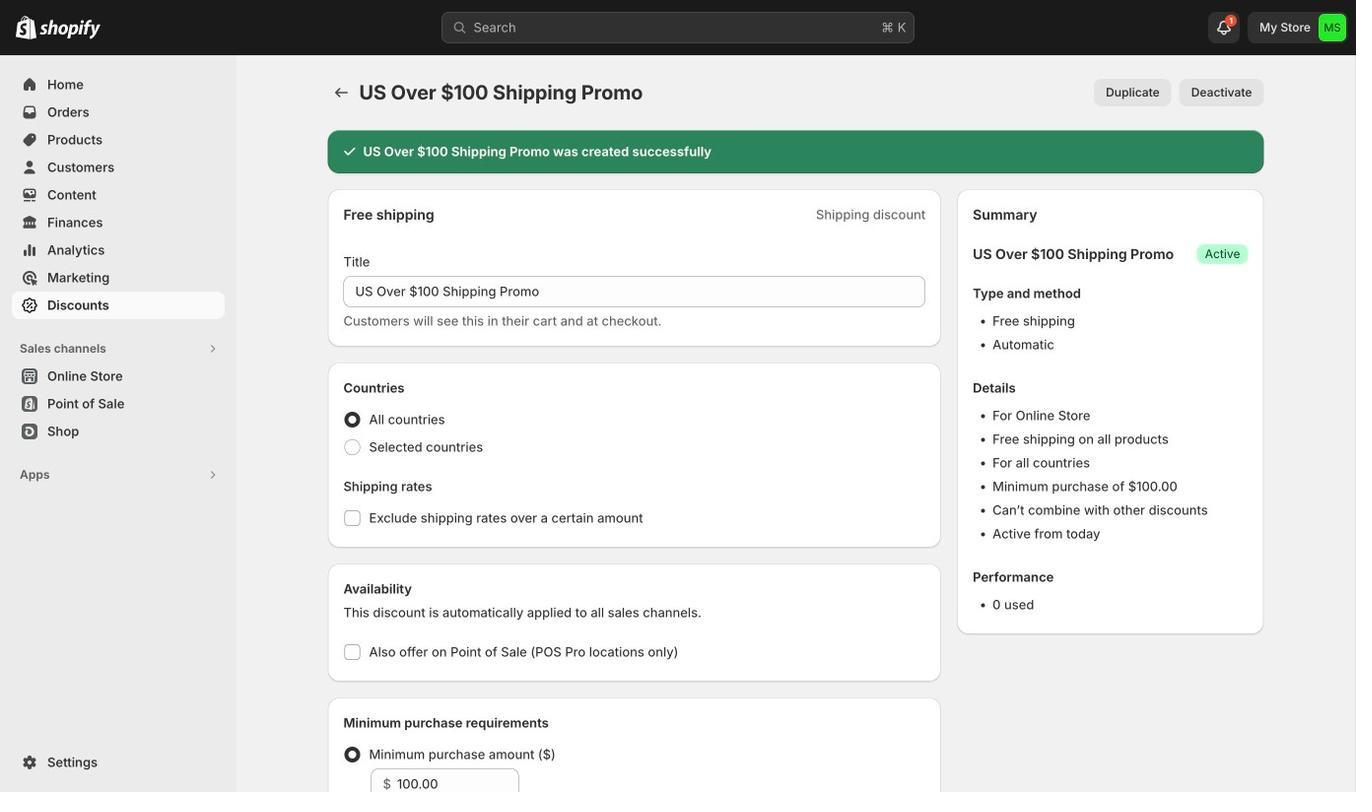 Task type: vqa. For each thing, say whether or not it's contained in the screenshot.
My Store image
yes



Task type: describe. For each thing, give the bounding box(es) containing it.
0.00 text field
[[397, 769, 519, 793]]

shopify image
[[16, 16, 36, 39]]

my store image
[[1319, 14, 1347, 41]]



Task type: locate. For each thing, give the bounding box(es) containing it.
shopify image
[[39, 19, 101, 39]]

None text field
[[344, 276, 926, 308]]



